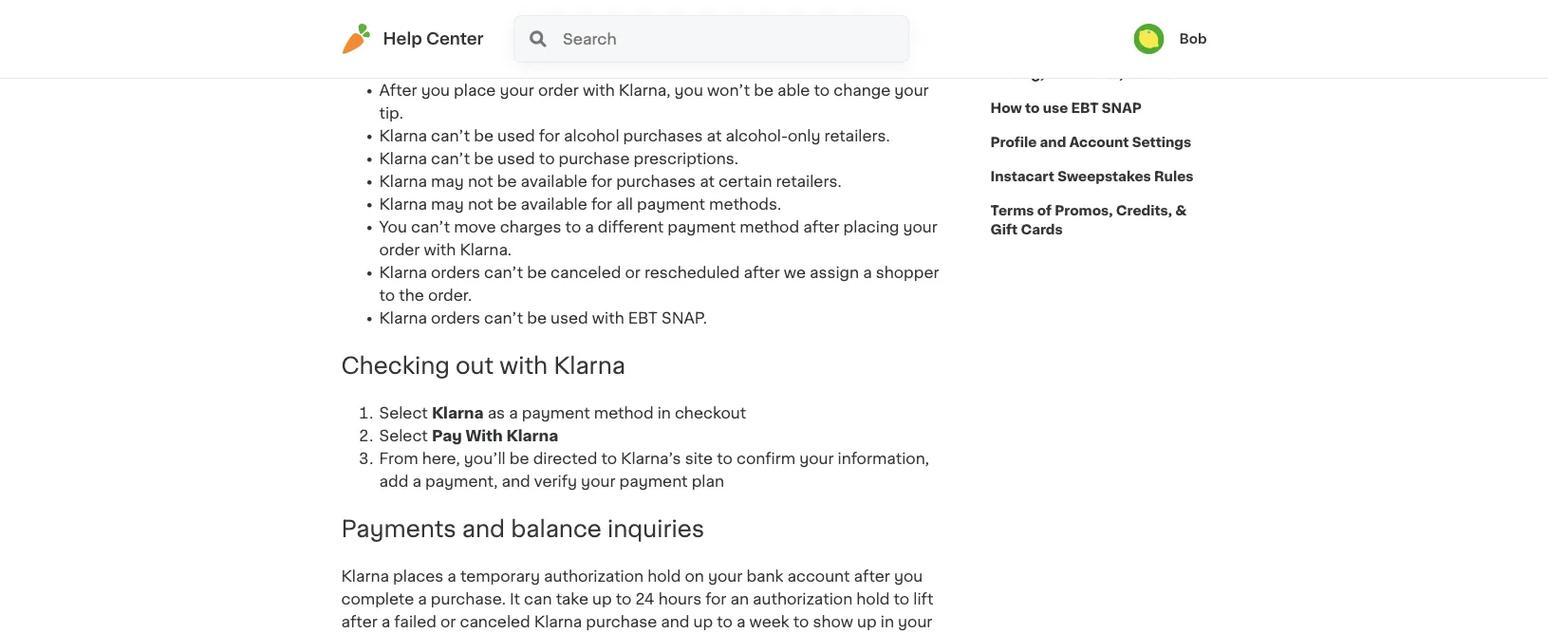 Task type: describe. For each thing, give the bounding box(es) containing it.
0 horizontal spatial order
[[379, 243, 420, 258]]

methods.
[[709, 197, 781, 212]]

add inside after you place your order, you can only add items up to the total authorization amount. however, replacements and refunds are still possible.
[[649, 22, 678, 38]]

0 horizontal spatial &
[[1126, 67, 1138, 81]]

an
[[730, 592, 749, 607]]

with right out
[[500, 355, 548, 377]]

after right the account
[[854, 569, 890, 584]]

all
[[616, 197, 633, 212]]

placing
[[843, 220, 899, 235]]

checking
[[341, 355, 450, 377]]

to right charges
[[565, 220, 581, 235]]

1 available from the top
[[521, 174, 587, 190]]

week
[[749, 614, 789, 630]]

payments
[[341, 518, 456, 540]]

your down 'replacements'
[[500, 83, 534, 98]]

klarna,
[[619, 83, 671, 98]]

2 orders from the top
[[431, 311, 480, 326]]

however,
[[408, 45, 478, 60]]

hours
[[658, 592, 702, 607]]

your right change
[[894, 83, 929, 98]]

for left all
[[591, 197, 612, 212]]

a down complete
[[381, 614, 390, 630]]

certain
[[719, 174, 772, 190]]

for down alcohol
[[591, 174, 612, 190]]

sweepstakes
[[1058, 170, 1151, 183]]

to right able
[[814, 83, 830, 98]]

snap
[[1102, 102, 1142, 115]]

to left klarna's
[[601, 451, 617, 466]]

payment,
[[425, 474, 498, 489]]

amount.
[[341, 45, 404, 60]]

payment up rescheduled at the top left
[[667, 220, 736, 235]]

select klarna as a payment method in checkout select pay with klarna from here, you'll be directed to klarna's site to confirm your information, add a payment, and verify your payment plan
[[379, 406, 929, 489]]

bob
[[1179, 32, 1207, 46]]

instacart sweepstakes rules link
[[990, 159, 1193, 194]]

we
[[784, 265, 806, 281]]

to left order.
[[379, 288, 395, 303]]

or inside klarna places a temporary authorization hold on your bank account after you complete a purchase. it can take up to 24 hours for an authorization hold to lift after a failed or canceled klarna purchase and up to a week to show up in yo
[[440, 614, 456, 630]]

order.
[[428, 288, 472, 303]]

balance
[[511, 518, 602, 540]]

alcohol
[[564, 129, 619, 144]]

won't
[[707, 83, 750, 98]]

it
[[510, 592, 520, 607]]

a right as
[[509, 406, 518, 421]]

alcohol-
[[726, 129, 788, 144]]

in inside select klarna as a payment method in checkout select pay with klarna from here, you'll be directed to klarna's site to confirm your information, add a payment, and verify your payment plan
[[657, 406, 671, 421]]

profile and account settings
[[990, 136, 1191, 149]]

how to use ebt snap
[[990, 102, 1142, 115]]

assign
[[810, 265, 859, 281]]

as
[[488, 406, 505, 421]]

can't down klarna.
[[484, 265, 523, 281]]

to down an
[[717, 614, 733, 630]]

information,
[[838, 451, 929, 466]]

0 vertical spatial purchases
[[623, 129, 703, 144]]

places
[[393, 569, 443, 584]]

able
[[777, 83, 810, 98]]

out
[[456, 355, 494, 377]]

still
[[714, 45, 740, 60]]

the inside after you place your order, you can only add items up to the total authorization amount. however, replacements and refunds are still possible.
[[772, 22, 797, 38]]

checking out with klarna
[[341, 355, 625, 377]]

1 vertical spatial retailers.
[[776, 174, 842, 190]]

account
[[1069, 136, 1129, 149]]

pay
[[432, 429, 462, 444]]

method inside select klarna as a payment method in checkout select pay with klarna from here, you'll be directed to klarna's site to confirm your information, add a payment, and verify your payment plan
[[594, 406, 654, 421]]

and inside klarna places a temporary authorization hold on your bank account after you complete a purchase. it can take up to 24 hours for an authorization hold to lift after a failed or canceled klarna purchase and up to a week to show up in yo
[[661, 614, 690, 630]]

after for after you place your order with klarna, you won't be able to change your tip. klarna can't be used for alcohol purchases at alcohol-only retailers. klarna can't be used to purchase prescriptions. klarna may not be available for purchases at certain retailers. klarna may not be available for all payment methods. you can't move charges to a different payment method after placing your order with klarna. klarna orders can't be canceled or rescheduled after we assign a shopper to the order. klarna orders can't be used with ebt snap.
[[379, 83, 417, 98]]

a up purchase.
[[447, 569, 456, 584]]

plan
[[692, 474, 724, 489]]

you inside klarna places a temporary authorization hold on your bank account after you complete a purchase. it can take up to 24 hours for an authorization hold to lift after a failed or canceled klarna purchase and up to a week to show up in yo
[[894, 569, 923, 584]]

your up shopper
[[903, 220, 938, 235]]

payment down klarna's
[[619, 474, 688, 489]]

can't up move at the left of page
[[431, 152, 470, 167]]

terms
[[990, 204, 1034, 217]]

purchase inside after you place your order with klarna, you won't be able to change your tip. klarna can't be used for alcohol purchases at alcohol-only retailers. klarna can't be used to purchase prescriptions. klarna may not be available for purchases at certain retailers. klarna may not be available for all payment methods. you can't move charges to a different payment method after placing your order with klarna. klarna orders can't be canceled or rescheduled after we assign a shopper to the order. klarna orders can't be used with ebt snap.
[[559, 152, 630, 167]]

user avatar image
[[1134, 24, 1164, 54]]

failed
[[394, 614, 437, 630]]

can't right you
[[411, 220, 450, 235]]

show
[[813, 614, 853, 630]]

only inside after you place your order, you can only add items up to the total authorization amount. however, replacements and refunds are still possible.
[[612, 22, 645, 38]]

you up 'replacements'
[[548, 22, 577, 38]]

different
[[598, 220, 664, 235]]

shopper
[[876, 265, 939, 281]]

a down from
[[412, 474, 421, 489]]

& inside the terms of promos, credits, & gift cards
[[1175, 204, 1187, 217]]

after for after you place your order, you can only add items up to the total authorization amount. however, replacements and refunds are still possible.
[[341, 22, 379, 38]]

terms of promos, credits, & gift cards link
[[990, 194, 1207, 247]]

on
[[685, 569, 704, 584]]

temporary
[[460, 569, 540, 584]]

promos,
[[1055, 204, 1113, 217]]

from
[[379, 451, 418, 466]]

0 horizontal spatial hold
[[648, 569, 681, 584]]

total
[[801, 22, 835, 38]]

a down places
[[418, 592, 427, 607]]

to left lift
[[894, 592, 909, 607]]

are
[[686, 45, 710, 60]]

rescheduled
[[644, 265, 740, 281]]

bank
[[746, 569, 783, 584]]

1 vertical spatial hold
[[856, 592, 890, 607]]

pricing, discounts, & fees link
[[990, 57, 1174, 91]]

2 vertical spatial used
[[551, 311, 588, 326]]

klarna places a temporary authorization hold on your bank account after you complete a purchase. it can take up to 24 hours for an authorization hold to lift after a failed or canceled klarna purchase and up to a week to show up in yo
[[341, 569, 933, 633]]

1 orders from the top
[[431, 265, 480, 281]]

1 select from the top
[[379, 406, 428, 421]]

and up temporary
[[462, 518, 505, 540]]

to right the site
[[717, 451, 733, 466]]

0 vertical spatial retailers.
[[824, 129, 890, 144]]

how to use ebt snap link
[[990, 91, 1142, 125]]

after left we
[[744, 265, 780, 281]]

ebt inside the how to use ebt snap "link"
[[1071, 102, 1099, 115]]

2 not from the top
[[468, 197, 493, 212]]

payments and balance inquiries
[[341, 518, 705, 540]]

order,
[[500, 22, 544, 38]]

lift
[[913, 592, 933, 607]]

can't down however,
[[431, 129, 470, 144]]

with left the klarna,
[[583, 83, 615, 98]]

here,
[[422, 451, 460, 466]]

place for however,
[[416, 22, 458, 38]]



Task type: vqa. For each thing, say whether or not it's contained in the screenshot.
third Delivery by 5:15pm from the bottom of the page
no



Task type: locate. For each thing, give the bounding box(es) containing it.
settings
[[1132, 136, 1191, 149]]

you up amount.
[[383, 22, 412, 38]]

order
[[538, 83, 579, 98], [379, 243, 420, 258]]

place up however,
[[416, 22, 458, 38]]

you down are
[[674, 83, 703, 98]]

directed
[[533, 451, 597, 466]]

inquiries
[[607, 518, 705, 540]]

for inside klarna places a temporary authorization hold on your bank account after you complete a purchase. it can take up to 24 hours for an authorization hold to lift after a failed or canceled klarna purchase and up to a week to show up in yo
[[705, 592, 726, 607]]

up down hours
[[693, 614, 713, 630]]

site
[[685, 451, 713, 466]]

0 vertical spatial add
[[649, 22, 678, 38]]

2 vertical spatial authorization
[[753, 592, 853, 607]]

at down prescriptions.
[[700, 174, 715, 190]]

0 vertical spatial &
[[1126, 67, 1138, 81]]

place inside after you place your order with klarna, you won't be able to change your tip. klarna can't be used for alcohol purchases at alcohol-only retailers. klarna can't be used to purchase prescriptions. klarna may not be available for purchases at certain retailers. klarna may not be available for all payment methods. you can't move charges to a different payment method after placing your order with klarna. klarna orders can't be canceled or rescheduled after we assign a shopper to the order. klarna orders can't be used with ebt snap.
[[454, 83, 496, 98]]

not
[[468, 174, 493, 190], [468, 197, 493, 212]]

place inside after you place your order, you can only add items up to the total authorization amount. however, replacements and refunds are still possible.
[[416, 22, 458, 38]]

to inside the how to use ebt snap "link"
[[1025, 102, 1040, 115]]

to inside after you place your order, you can only add items up to the total authorization amount. however, replacements and refunds are still possible.
[[752, 22, 768, 38]]

can't
[[431, 129, 470, 144], [431, 152, 470, 167], [411, 220, 450, 235], [484, 265, 523, 281], [484, 311, 523, 326]]

1 horizontal spatial in
[[881, 614, 894, 630]]

method
[[740, 220, 799, 235], [594, 406, 654, 421]]

1 vertical spatial available
[[521, 197, 587, 212]]

add up refunds at the top
[[649, 22, 678, 38]]

you down however,
[[421, 83, 450, 98]]

authorization up change
[[839, 22, 939, 38]]

to left use
[[1025, 102, 1040, 115]]

move
[[454, 220, 496, 235]]

pricing, discounts, & fees
[[990, 67, 1174, 81]]

orders up order.
[[431, 265, 480, 281]]

0 vertical spatial used
[[497, 129, 535, 144]]

& left fees
[[1126, 67, 1138, 81]]

purchases up prescriptions.
[[623, 129, 703, 144]]

1 horizontal spatial or
[[625, 265, 641, 281]]

order down 'replacements'
[[538, 83, 579, 98]]

1 vertical spatial in
[[881, 614, 894, 630]]

canceled inside after you place your order with klarna, you won't be able to change your tip. klarna can't be used for alcohol purchases at alcohol-only retailers. klarna can't be used to purchase prescriptions. klarna may not be available for purchases at certain retailers. klarna may not be available for all payment methods. you can't move charges to a different payment method after placing your order with klarna. klarna orders can't be canceled or rescheduled after we assign a shopper to the order. klarna orders can't be used with ebt snap.
[[551, 265, 621, 281]]

with left snap. on the left of page
[[592, 311, 624, 326]]

your inside after you place your order, you can only add items up to the total authorization amount. however, replacements and refunds are still possible.
[[462, 22, 496, 38]]

1 vertical spatial add
[[379, 474, 408, 489]]

snap.
[[662, 311, 707, 326]]

purchase down alcohol
[[559, 152, 630, 167]]

you'll
[[464, 451, 506, 466]]

profile and account settings link
[[990, 125, 1191, 159]]

0 vertical spatial the
[[772, 22, 797, 38]]

and inside after you place your order, you can only add items up to the total authorization amount. however, replacements and refunds are still possible.
[[591, 45, 620, 60]]

of
[[1037, 204, 1052, 217]]

1 vertical spatial used
[[497, 152, 535, 167]]

and inside select klarna as a payment method in checkout select pay with klarna from here, you'll be directed to klarna's site to confirm your information, add a payment, and verify your payment plan
[[502, 474, 530, 489]]

0 vertical spatial or
[[625, 265, 641, 281]]

bob link
[[1134, 24, 1207, 54]]

0 vertical spatial not
[[468, 174, 493, 190]]

1 vertical spatial authorization
[[544, 569, 644, 584]]

1 horizontal spatial method
[[740, 220, 799, 235]]

0 vertical spatial may
[[431, 174, 464, 190]]

help
[[383, 31, 422, 47]]

instacart sweepstakes rules
[[990, 170, 1193, 183]]

discounts,
[[1047, 67, 1123, 81]]

with
[[583, 83, 615, 98], [424, 243, 456, 258], [592, 311, 624, 326], [500, 355, 548, 377]]

method up klarna's
[[594, 406, 654, 421]]

change
[[834, 83, 891, 98]]

only inside after you place your order with klarna, you won't be able to change your tip. klarna can't be used for alcohol purchases at alcohol-only retailers. klarna can't be used to purchase prescriptions. klarna may not be available for purchases at certain retailers. klarna may not be available for all payment methods. you can't move charges to a different payment method after placing your order with klarna. klarna orders can't be canceled or rescheduled after we assign a shopper to the order. klarna orders can't be used with ebt snap.
[[788, 129, 821, 144]]

or inside after you place your order with klarna, you won't be able to change your tip. klarna can't be used for alcohol purchases at alcohol-only retailers. klarna can't be used to purchase prescriptions. klarna may not be available for purchases at certain retailers. klarna may not be available for all payment methods. you can't move charges to a different payment method after placing your order with klarna. klarna orders can't be canceled or rescheduled after we assign a shopper to the order. klarna orders can't be used with ebt snap.
[[625, 265, 641, 281]]

only down able
[[788, 129, 821, 144]]

your up however,
[[462, 22, 496, 38]]

payment up directed
[[522, 406, 590, 421]]

canceled down it
[[460, 614, 530, 630]]

1 horizontal spatial the
[[772, 22, 797, 38]]

1 vertical spatial the
[[399, 288, 424, 303]]

0 vertical spatial in
[[657, 406, 671, 421]]

payment up different
[[637, 197, 705, 212]]

ebt right use
[[1071, 102, 1099, 115]]

terms of promos, credits, & gift cards
[[990, 204, 1187, 236]]

0 vertical spatial authorization
[[839, 22, 939, 38]]

account
[[787, 569, 850, 584]]

your right "confirm"
[[799, 451, 834, 466]]

hold up hours
[[648, 569, 681, 584]]

can up 'replacements'
[[580, 22, 608, 38]]

in inside klarna places a temporary authorization hold on your bank account after you complete a purchase. it can take up to 24 hours for an authorization hold to lift after a failed or canceled klarna purchase and up to a week to show up in yo
[[881, 614, 894, 630]]

0 horizontal spatial the
[[399, 288, 424, 303]]

retailers. down change
[[824, 129, 890, 144]]

method down methods.
[[740, 220, 799, 235]]

in
[[657, 406, 671, 421], [881, 614, 894, 630]]

a left different
[[585, 220, 594, 235]]

1 vertical spatial at
[[700, 174, 715, 190]]

1 not from the top
[[468, 174, 493, 190]]

0 horizontal spatial in
[[657, 406, 671, 421]]

or down different
[[625, 265, 641, 281]]

the up 'possible.'
[[772, 22, 797, 38]]

1 vertical spatial method
[[594, 406, 654, 421]]

after down complete
[[341, 614, 378, 630]]

gift
[[990, 223, 1018, 236]]

0 horizontal spatial only
[[612, 22, 645, 38]]

1 vertical spatial place
[[454, 83, 496, 98]]

Search search field
[[561, 16, 908, 62]]

1 horizontal spatial canceled
[[551, 265, 621, 281]]

canceled down different
[[551, 265, 621, 281]]

can't up checking out with klarna
[[484, 311, 523, 326]]

orders down order.
[[431, 311, 480, 326]]

only up refunds at the top
[[612, 22, 645, 38]]

cards
[[1021, 223, 1063, 236]]

0 vertical spatial available
[[521, 174, 587, 190]]

order down you
[[379, 243, 420, 258]]

purchases down prescriptions.
[[616, 174, 696, 190]]

0 horizontal spatial can
[[524, 592, 552, 607]]

help center
[[383, 31, 484, 47]]

method inside after you place your order with klarna, you won't be able to change your tip. klarna can't be used for alcohol purchases at alcohol-only retailers. klarna can't be used to purchase prescriptions. klarna may not be available for purchases at certain retailers. klarna may not be available for all payment methods. you can't move charges to a different payment method after placing your order with klarna. klarna orders can't be canceled or rescheduled after we assign a shopper to the order. klarna orders can't be used with ebt snap.
[[740, 220, 799, 235]]

1 vertical spatial canceled
[[460, 614, 530, 630]]

1 horizontal spatial hold
[[856, 592, 890, 607]]

0 vertical spatial purchase
[[559, 152, 630, 167]]

0 horizontal spatial canceled
[[460, 614, 530, 630]]

1 vertical spatial or
[[440, 614, 456, 630]]

and down you'll
[[502, 474, 530, 489]]

&
[[1126, 67, 1138, 81], [1175, 204, 1187, 217]]

available
[[521, 174, 587, 190], [521, 197, 587, 212]]

after inside after you place your order, you can only add items up to the total authorization amount. however, replacements and refunds are still possible.
[[341, 22, 379, 38]]

after up amount.
[[341, 22, 379, 38]]

2 available from the top
[[521, 197, 587, 212]]

a down an
[[737, 614, 746, 630]]

ebt
[[1071, 102, 1099, 115], [628, 311, 658, 326]]

your down directed
[[581, 474, 615, 489]]

0 horizontal spatial or
[[440, 614, 456, 630]]

to
[[752, 22, 768, 38], [814, 83, 830, 98], [1025, 102, 1040, 115], [539, 152, 555, 167], [565, 220, 581, 235], [379, 288, 395, 303], [601, 451, 617, 466], [717, 451, 733, 466], [616, 592, 632, 607], [894, 592, 909, 607], [717, 614, 733, 630], [793, 614, 809, 630]]

0 vertical spatial only
[[612, 22, 645, 38]]

1 horizontal spatial order
[[538, 83, 579, 98]]

can inside klarna places a temporary authorization hold on your bank account after you complete a purchase. it can take up to 24 hours for an authorization hold to lift after a failed or canceled klarna purchase and up to a week to show up in yo
[[524, 592, 552, 607]]

for
[[539, 129, 560, 144], [591, 174, 612, 190], [591, 197, 612, 212], [705, 592, 726, 607]]

be inside select klarna as a payment method in checkout select pay with klarna from here, you'll be directed to klarna's site to confirm your information, add a payment, and verify your payment plan
[[510, 451, 529, 466]]

purchase down 24
[[586, 614, 657, 630]]

take
[[556, 592, 588, 607]]

complete
[[341, 592, 414, 607]]

the inside after you place your order with klarna, you won't be able to change your tip. klarna can't be used for alcohol purchases at alcohol-only retailers. klarna can't be used to purchase prescriptions. klarna may not be available for purchases at certain retailers. klarna may not be available for all payment methods. you can't move charges to a different payment method after placing your order with klarna. klarna orders can't be canceled or rescheduled after we assign a shopper to the order. klarna orders can't be used with ebt snap.
[[399, 288, 424, 303]]

1 vertical spatial purchase
[[586, 614, 657, 630]]

place down however,
[[454, 83, 496, 98]]

with down move at the left of page
[[424, 243, 456, 258]]

can inside after you place your order, you can only add items up to the total authorization amount. however, replacements and refunds are still possible.
[[580, 22, 608, 38]]

2 may from the top
[[431, 197, 464, 212]]

place
[[416, 22, 458, 38], [454, 83, 496, 98]]

ebt inside after you place your order with klarna, you won't be able to change your tip. klarna can't be used for alcohol purchases at alcohol-only retailers. klarna can't be used to purchase prescriptions. klarna may not be available for purchases at certain retailers. klarna may not be available for all payment methods. you can't move charges to a different payment method after placing your order with klarna. klarna orders can't be canceled or rescheduled after we assign a shopper to the order. klarna orders can't be used with ebt snap.
[[628, 311, 658, 326]]

ebt left snap. on the left of page
[[628, 311, 658, 326]]

1 vertical spatial select
[[379, 429, 428, 444]]

klarna.
[[460, 243, 512, 258]]

place for can't
[[454, 83, 496, 98]]

in left 'checkout'
[[657, 406, 671, 421]]

a right assign
[[863, 265, 872, 281]]

purchase.
[[431, 592, 506, 607]]

1 vertical spatial orders
[[431, 311, 480, 326]]

after inside after you place your order with klarna, you won't be able to change your tip. klarna can't be used for alcohol purchases at alcohol-only retailers. klarna can't be used to purchase prescriptions. klarna may not be available for purchases at certain retailers. klarna may not be available for all payment methods. you can't move charges to a different payment method after placing your order with klarna. klarna orders can't be canceled or rescheduled after we assign a shopper to the order. klarna orders can't be used with ebt snap.
[[379, 83, 417, 98]]

charges
[[500, 220, 561, 235]]

0 vertical spatial order
[[538, 83, 579, 98]]

0 vertical spatial hold
[[648, 569, 681, 584]]

up right take
[[592, 592, 612, 607]]

and down use
[[1040, 136, 1066, 149]]

1 horizontal spatial ebt
[[1071, 102, 1099, 115]]

authorization up take
[[544, 569, 644, 584]]

fees
[[1141, 67, 1174, 81]]

confirm
[[736, 451, 795, 466]]

0 vertical spatial method
[[740, 220, 799, 235]]

replacements
[[482, 45, 587, 60]]

1 vertical spatial after
[[379, 83, 417, 98]]

authorization down the account
[[753, 592, 853, 607]]

pricing,
[[990, 67, 1044, 81]]

up inside after you place your order, you can only add items up to the total authorization amount. however, replacements and refunds are still possible.
[[729, 22, 748, 38]]

for left an
[[705, 592, 726, 607]]

to right week
[[793, 614, 809, 630]]

1 vertical spatial can
[[524, 592, 552, 607]]

at
[[707, 129, 722, 144], [700, 174, 715, 190]]

your inside klarna places a temporary authorization hold on your bank account after you complete a purchase. it can take up to 24 hours for an authorization hold to lift after a failed or canceled klarna purchase and up to a week to show up in yo
[[708, 569, 743, 584]]

0 vertical spatial can
[[580, 22, 608, 38]]

rules
[[1154, 170, 1193, 183]]

or down purchase.
[[440, 614, 456, 630]]

0 horizontal spatial method
[[594, 406, 654, 421]]

for left alcohol
[[539, 129, 560, 144]]

add inside select klarna as a payment method in checkout select pay with klarna from here, you'll be directed to klarna's site to confirm your information, add a payment, and verify your payment plan
[[379, 474, 408, 489]]

0 horizontal spatial ebt
[[628, 311, 658, 326]]

instacart
[[990, 170, 1054, 183]]

verify
[[534, 474, 577, 489]]

0 vertical spatial select
[[379, 406, 428, 421]]

purchase inside klarna places a temporary authorization hold on your bank account after you complete a purchase. it can take up to 24 hours for an authorization hold to lift after a failed or canceled klarna purchase and up to a week to show up in yo
[[586, 614, 657, 630]]

purchases
[[623, 129, 703, 144], [616, 174, 696, 190]]

and inside profile and account settings link
[[1040, 136, 1066, 149]]

authorization
[[839, 22, 939, 38], [544, 569, 644, 584], [753, 592, 853, 607]]

1 horizontal spatial only
[[788, 129, 821, 144]]

up up still
[[729, 22, 748, 38]]

how
[[990, 102, 1022, 115]]

checkout
[[675, 406, 746, 421]]

you up lift
[[894, 569, 923, 584]]

24
[[635, 592, 655, 607]]

items
[[682, 22, 725, 38]]

a
[[585, 220, 594, 235], [863, 265, 872, 281], [509, 406, 518, 421], [412, 474, 421, 489], [447, 569, 456, 584], [418, 592, 427, 607], [381, 614, 390, 630], [737, 614, 746, 630]]

credits,
[[1116, 204, 1172, 217]]

after up tip.
[[379, 83, 417, 98]]

authorization inside after you place your order, you can only add items up to the total authorization amount. however, replacements and refunds are still possible.
[[839, 22, 939, 38]]

to up charges
[[539, 152, 555, 167]]

can right it
[[524, 592, 552, 607]]

0 vertical spatial at
[[707, 129, 722, 144]]

and down hours
[[661, 614, 690, 630]]

1 vertical spatial &
[[1175, 204, 1187, 217]]

1 horizontal spatial &
[[1175, 204, 1187, 217]]

use
[[1043, 102, 1068, 115]]

0 vertical spatial ebt
[[1071, 102, 1099, 115]]

your
[[462, 22, 496, 38], [500, 83, 534, 98], [894, 83, 929, 98], [903, 220, 938, 235], [799, 451, 834, 466], [581, 474, 615, 489], [708, 569, 743, 584]]

0 vertical spatial orders
[[431, 265, 480, 281]]

in right the show in the bottom right of the page
[[881, 614, 894, 630]]

1 horizontal spatial can
[[580, 22, 608, 38]]

2 select from the top
[[379, 429, 428, 444]]

1 vertical spatial order
[[379, 243, 420, 258]]

you
[[379, 220, 407, 235]]

center
[[426, 31, 484, 47]]

klarna's
[[621, 451, 681, 466]]

retailers.
[[824, 129, 890, 144], [776, 174, 842, 190]]

0 vertical spatial place
[[416, 22, 458, 38]]

after up assign
[[803, 220, 839, 235]]

only
[[612, 22, 645, 38], [788, 129, 821, 144]]

hold left lift
[[856, 592, 890, 607]]

1 horizontal spatial add
[[649, 22, 678, 38]]

0 horizontal spatial add
[[379, 474, 408, 489]]

1 vertical spatial not
[[468, 197, 493, 212]]

possible.
[[744, 45, 813, 60]]

your up an
[[708, 569, 743, 584]]

& down rules
[[1175, 204, 1187, 217]]

1 vertical spatial ebt
[[628, 311, 658, 326]]

payment
[[637, 197, 705, 212], [667, 220, 736, 235], [522, 406, 590, 421], [619, 474, 688, 489]]

canceled inside klarna places a temporary authorization hold on your bank account after you complete a purchase. it can take up to 24 hours for an authorization hold to lift after a failed or canceled klarna purchase and up to a week to show up in yo
[[460, 614, 530, 630]]

0 vertical spatial after
[[341, 22, 379, 38]]

add down from
[[379, 474, 408, 489]]

retailers. right certain
[[776, 174, 842, 190]]

1 vertical spatial only
[[788, 129, 821, 144]]

help center link
[[341, 24, 484, 54]]

up right the show in the bottom right of the page
[[857, 614, 877, 630]]

1 vertical spatial may
[[431, 197, 464, 212]]

1 may from the top
[[431, 174, 464, 190]]

after you place your order, you can only add items up to the total authorization amount. however, replacements and refunds are still possible.
[[341, 22, 939, 60]]

profile
[[990, 136, 1037, 149]]

and left refunds at the top
[[591, 45, 620, 60]]

at up prescriptions.
[[707, 129, 722, 144]]

to up 'possible.'
[[752, 22, 768, 38]]

instacart image
[[341, 24, 372, 54]]

0 vertical spatial canceled
[[551, 265, 621, 281]]

with
[[466, 429, 503, 444]]

to left 24
[[616, 592, 632, 607]]

can
[[580, 22, 608, 38], [524, 592, 552, 607]]

1 vertical spatial purchases
[[616, 174, 696, 190]]

the
[[772, 22, 797, 38], [399, 288, 424, 303]]



